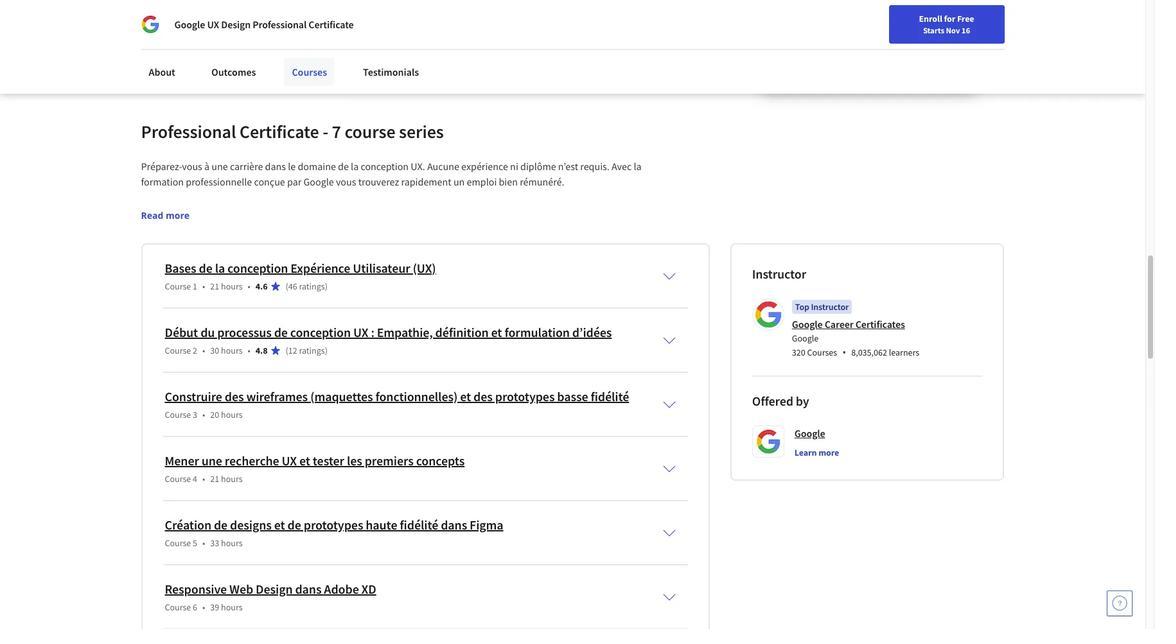 Task type: locate. For each thing, give the bounding box(es) containing it.
de up 33
[[214, 517, 228, 533]]

1 vertical spatial design
[[256, 582, 293, 598]]

0 horizontal spatial more
[[166, 209, 190, 222]]

1 des from the left
[[225, 389, 244, 405]]

2 horizontal spatial dans
[[441, 517, 467, 533]]

1 horizontal spatial des
[[474, 389, 493, 405]]

préparez-vous à une carrière dans le domaine de la conception ux. aucune expérience ni diplôme n'est requis. avec la formation professionnelle conçue par google vous trouverez rapidement un emploi bien rémunéré.
[[141, 160, 644, 188]]

la up course 1 • 21 hours • at the top of page
[[215, 260, 225, 276]]

more right read
[[166, 209, 190, 222]]

) for expérience
[[325, 281, 328, 292]]

recherche
[[225, 453, 279, 469]]

ux right this
[[207, 18, 219, 31]]

• right "4"
[[203, 474, 205, 485]]

4.8
[[256, 345, 268, 357]]

( right 4.8
[[286, 345, 288, 357]]

this
[[182, 25, 198, 38]]

définition
[[436, 325, 489, 341]]

) right 12
[[325, 345, 328, 357]]

instructor up career
[[811, 301, 849, 313]]

0 horizontal spatial dans
[[265, 160, 286, 173]]

adobe
[[324, 582, 359, 598]]

instructor
[[753, 266, 807, 282], [811, 301, 849, 313]]

course left 2
[[165, 345, 191, 357]]

0 horizontal spatial conception
[[228, 260, 288, 276]]

• left 8,035,062
[[843, 346, 847, 360]]

prototypes left haute
[[304, 517, 363, 533]]

une inside préparez-vous à une carrière dans le domaine de la conception ux. aucune expérience ni diplôme n'est requis. avec la formation professionnelle conçue par google vous trouverez rapidement un emploi bien rémunéré.
[[212, 160, 228, 173]]

)
[[325, 281, 328, 292], [325, 345, 328, 357]]

courses link
[[284, 58, 335, 86]]

0 horizontal spatial fidélité
[[400, 517, 439, 533]]

2 horizontal spatial ux
[[354, 325, 369, 341]]

4 course from the top
[[165, 474, 191, 485]]

your
[[256, 25, 276, 38], [296, 40, 316, 53]]

1 vertical spatial dans
[[441, 517, 467, 533]]

testimonials
[[363, 66, 419, 78]]

design right web
[[256, 582, 293, 598]]

utilisateur
[[353, 260, 410, 276]]

4.6
[[256, 281, 268, 292]]

0 vertical spatial instructor
[[753, 266, 807, 282]]

• right 3
[[203, 409, 205, 421]]

préparez-
[[141, 160, 182, 173]]

construire
[[165, 389, 222, 405]]

prototypes
[[495, 389, 555, 405], [304, 517, 363, 533]]

read more button
[[141, 209, 190, 222]]

dans left 'figma'
[[441, 517, 467, 533]]

• right 6
[[203, 602, 205, 614]]

courses down in
[[292, 66, 327, 78]]

google up "learn"
[[795, 427, 826, 440]]

2 horizontal spatial conception
[[361, 160, 409, 173]]

certificate up le
[[240, 120, 319, 143]]

design for ux
[[221, 18, 251, 31]]

google career certificates image
[[754, 301, 783, 329]]

2 ratings from the top
[[299, 345, 325, 357]]

concepts
[[416, 453, 465, 469]]

conception up the trouverez
[[361, 160, 409, 173]]

ux inside mener une recherche ux et tester les premiers concepts course 4 • 21 hours
[[282, 453, 297, 469]]

2 ( from the top
[[286, 345, 288, 357]]

0 vertical spatial une
[[212, 160, 228, 173]]

46
[[288, 281, 297, 292]]

0 vertical spatial courses
[[292, 66, 327, 78]]

google inside préparez-vous à une carrière dans le domaine de la conception ux. aucune expérience ni diplôme n'est requis. avec la formation professionnelle conçue par google vous trouverez rapidement un emploi bien rémunéré.
[[304, 175, 334, 188]]

4 hours from the top
[[221, 474, 243, 485]]

et inside création de designs et de prototypes haute fidélité dans figma course 5 • 33 hours
[[274, 517, 285, 533]]

et right designs
[[274, 517, 285, 533]]

6 course from the top
[[165, 602, 191, 614]]

hours right 33
[[221, 538, 243, 550]]

1 hours from the top
[[221, 281, 243, 292]]

more right "learn"
[[819, 447, 840, 459]]

hours right 20
[[221, 409, 243, 421]]

dans
[[265, 160, 286, 173], [441, 517, 467, 533], [295, 582, 322, 598]]

8,035,062
[[852, 347, 888, 359]]

et right the "définition"
[[491, 325, 502, 341]]

formation
[[141, 175, 184, 188]]

help center image
[[1113, 596, 1128, 612]]

une inside mener une recherche ux et tester les premiers concepts course 4 • 21 hours
[[202, 453, 222, 469]]

cv
[[398, 25, 409, 38]]

de right designs
[[288, 517, 301, 533]]

carrière
[[230, 160, 263, 173]]

hours
[[221, 281, 243, 292], [221, 345, 243, 357], [221, 409, 243, 421], [221, 474, 243, 485], [221, 538, 243, 550], [221, 602, 243, 614]]

web
[[229, 582, 253, 598]]

2 vertical spatial ux
[[282, 453, 297, 469]]

1 vertical spatial courses
[[808, 347, 838, 359]]

haute
[[366, 517, 398, 533]]

0 vertical spatial vous
[[182, 160, 202, 173]]

conception up 4.6
[[228, 260, 288, 276]]

ratings right 12
[[299, 345, 325, 357]]

21 right the 1
[[210, 281, 219, 292]]

( 46 ratings )
[[286, 281, 328, 292]]

1 horizontal spatial conception
[[290, 325, 351, 341]]

de right domaine
[[338, 160, 349, 173]]

instructor inside top instructor google career certificates google 320 courses • 8,035,062 learners
[[811, 301, 849, 313]]

hours left 4.6
[[221, 281, 243, 292]]

ratings
[[299, 281, 325, 292], [299, 345, 325, 357]]

1 vertical spatial prototypes
[[304, 517, 363, 533]]

expérience
[[462, 160, 508, 173]]

0 vertical spatial 21
[[210, 281, 219, 292]]

ratings right 46
[[299, 281, 325, 292]]

( for conception
[[286, 281, 288, 292]]

0 vertical spatial ux
[[207, 18, 219, 31]]

1 ) from the top
[[325, 281, 328, 292]]

2 21 from the top
[[210, 474, 219, 485]]

prototypes left the basse
[[495, 389, 555, 405]]

0 horizontal spatial ux
[[207, 18, 219, 31]]

hours right 39
[[221, 602, 243, 614]]

or
[[387, 25, 396, 38]]

formulation
[[505, 325, 570, 341]]

0 horizontal spatial professional
[[141, 120, 236, 143]]

design up social
[[221, 18, 251, 31]]

et right fonctionnelles)
[[460, 389, 471, 405]]

0 vertical spatial certificate
[[309, 18, 354, 31]]

5
[[193, 538, 197, 550]]

for
[[945, 13, 956, 24]]

1 vertical spatial une
[[202, 453, 222, 469]]

course inside construire des wireframes (maquettes fonctionnelles) et des prototypes basse fidélité course 3 • 20 hours
[[165, 409, 191, 421]]

vous left the trouverez
[[336, 175, 356, 188]]

5 hours from the top
[[221, 538, 243, 550]]

0 vertical spatial design
[[221, 18, 251, 31]]

learners
[[889, 347, 920, 359]]

your right to
[[256, 25, 276, 38]]

• inside the responsive web design dans adobe xd course 6 • 39 hours
[[203, 602, 205, 614]]

la up the trouverez
[[351, 160, 359, 173]]

your right in
[[296, 40, 316, 53]]

1 vertical spatial more
[[819, 447, 840, 459]]

courses
[[292, 66, 327, 78], [808, 347, 838, 359]]

0 vertical spatial prototypes
[[495, 389, 555, 405]]

dans inside création de designs et de prototypes haute fidélité dans figma course 5 • 33 hours
[[441, 517, 467, 533]]

1 vertical spatial ratings
[[299, 345, 325, 357]]

20
[[210, 409, 219, 421]]

hours inside the responsive web design dans adobe xd course 6 • 39 hours
[[221, 602, 243, 614]]

1 horizontal spatial ux
[[282, 453, 297, 469]]

-
[[323, 120, 329, 143]]

1 horizontal spatial vous
[[336, 175, 356, 188]]

12
[[288, 345, 297, 357]]

• right 5
[[203, 538, 205, 550]]

de
[[338, 160, 349, 173], [199, 260, 213, 276], [274, 325, 288, 341], [214, 517, 228, 533], [288, 517, 301, 533]]

les
[[347, 453, 362, 469]]

responsive web design dans adobe xd course 6 • 39 hours
[[165, 582, 376, 614]]

hours right the 30
[[221, 345, 243, 357]]

hours inside création de designs et de prototypes haute fidélité dans figma course 5 • 33 hours
[[221, 538, 243, 550]]

fidélité right haute
[[400, 517, 439, 533]]

) down expérience
[[325, 281, 328, 292]]

None search field
[[183, 8, 492, 34]]

dans left le
[[265, 160, 286, 173]]

3 course from the top
[[165, 409, 191, 421]]

instructor up top
[[753, 266, 807, 282]]

1 vertical spatial conception
[[228, 260, 288, 276]]

1 horizontal spatial professional
[[253, 18, 307, 31]]

0 vertical spatial conception
[[361, 160, 409, 173]]

vous left à
[[182, 160, 202, 173]]

fidélité right the basse
[[591, 389, 629, 405]]

2
[[193, 345, 197, 357]]

review
[[375, 40, 403, 53]]

1 horizontal spatial instructor
[[811, 301, 849, 313]]

• inside création de designs et de prototypes haute fidélité dans figma course 5 • 33 hours
[[203, 538, 205, 550]]

1 vertical spatial )
[[325, 345, 328, 357]]

course left 5
[[165, 538, 191, 550]]

1 vertical spatial professional
[[141, 120, 236, 143]]

0 horizontal spatial prototypes
[[304, 517, 363, 533]]

0 vertical spatial dans
[[265, 160, 286, 173]]

enroll for free starts nov 16
[[919, 13, 975, 35]]

more for read more
[[166, 209, 190, 222]]

3 hours from the top
[[221, 409, 243, 421]]

1 horizontal spatial design
[[256, 582, 293, 598]]

0 vertical spatial your
[[256, 25, 276, 38]]

course left the 1
[[165, 281, 191, 292]]

certificate up performance
[[309, 18, 354, 31]]

0 horizontal spatial des
[[225, 389, 244, 405]]

series
[[399, 120, 444, 143]]

de inside préparez-vous à une carrière dans le domaine de la conception ux. aucune expérience ni diplôme n'est requis. avec la formation professionnelle conçue par google vous trouverez rapidement un emploi bien rémunéré.
[[338, 160, 349, 173]]

top
[[796, 301, 810, 313]]

3
[[193, 409, 197, 421]]

1 horizontal spatial dans
[[295, 582, 322, 598]]

0 vertical spatial more
[[166, 209, 190, 222]]

création de designs et de prototypes haute fidélité dans figma course 5 • 33 hours
[[165, 517, 504, 550]]

conception up ( 12 ratings )
[[290, 325, 351, 341]]

1 horizontal spatial more
[[819, 447, 840, 459]]

et inside mener une recherche ux et tester les premiers concepts course 4 • 21 hours
[[299, 453, 310, 469]]

course left 3
[[165, 409, 191, 421]]

prototypes inside création de designs et de prototypes haute fidélité dans figma course 5 • 33 hours
[[304, 517, 363, 533]]

certificates
[[856, 318, 906, 331]]

6 hours from the top
[[221, 602, 243, 614]]

1 horizontal spatial prototypes
[[495, 389, 555, 405]]

1 vertical spatial fidélité
[[400, 517, 439, 533]]

une right mener
[[202, 453, 222, 469]]

1 vertical spatial instructor
[[811, 301, 849, 313]]

dans left adobe at left bottom
[[295, 582, 322, 598]]

( down bases de la conception expérience utilisateur (ux)
[[286, 281, 288, 292]]

ux left :
[[354, 325, 369, 341]]

0 horizontal spatial design
[[221, 18, 251, 31]]

5 course from the top
[[165, 538, 191, 550]]

ratings for conception
[[299, 345, 325, 357]]

professional up à
[[141, 120, 236, 143]]

la right avec
[[634, 160, 642, 173]]

1 horizontal spatial your
[[296, 40, 316, 53]]

fonctionnelles)
[[376, 389, 458, 405]]

0 vertical spatial )
[[325, 281, 328, 292]]

et left tester
[[299, 453, 310, 469]]

by
[[796, 393, 810, 409]]

hours down recherche
[[221, 474, 243, 485]]

le
[[288, 160, 296, 173]]

une right à
[[212, 160, 228, 173]]

courses right 320
[[808, 347, 838, 359]]

des
[[225, 389, 244, 405], [474, 389, 493, 405]]

0 vertical spatial fidélité
[[591, 389, 629, 405]]

21
[[210, 281, 219, 292], [210, 474, 219, 485]]

) for conception
[[325, 345, 328, 357]]

0 vertical spatial (
[[286, 281, 288, 292]]

0 horizontal spatial instructor
[[753, 266, 807, 282]]

read
[[141, 209, 163, 222]]

more inside button
[[166, 209, 190, 222]]

21 right "4"
[[210, 474, 219, 485]]

show notifications image
[[973, 16, 988, 31]]

0 vertical spatial ratings
[[299, 281, 325, 292]]

google
[[175, 18, 205, 31], [304, 175, 334, 188], [792, 318, 823, 331], [792, 333, 819, 344], [795, 427, 826, 440]]

(
[[286, 281, 288, 292], [286, 345, 288, 357]]

• left 4.6
[[248, 281, 251, 292]]

google down domaine
[[304, 175, 334, 188]]

1 vertical spatial (
[[286, 345, 288, 357]]

21 inside mener une recherche ux et tester les premiers concepts course 4 • 21 hours
[[210, 474, 219, 485]]

course left 6
[[165, 602, 191, 614]]

1 horizontal spatial fidélité
[[591, 389, 629, 405]]

1 ( from the top
[[286, 281, 288, 292]]

design inside the responsive web design dans adobe xd course 6 • 39 hours
[[256, 582, 293, 598]]

ux right recherche
[[282, 453, 297, 469]]

2 vertical spatial conception
[[290, 325, 351, 341]]

design for web
[[256, 582, 293, 598]]

construire des wireframes (maquettes fonctionnelles) et des prototypes basse fidélité link
[[165, 389, 629, 405]]

course left "4"
[[165, 474, 191, 485]]

1 vertical spatial 21
[[210, 474, 219, 485]]

premiers
[[365, 453, 414, 469]]

in
[[286, 40, 294, 53]]

0 horizontal spatial your
[[256, 25, 276, 38]]

it
[[190, 40, 196, 53]]

1 ratings from the top
[[299, 281, 325, 292]]

ni
[[510, 160, 519, 173]]

2 vertical spatial dans
[[295, 582, 322, 598]]

testimonials link
[[356, 58, 427, 86]]

more inside "button"
[[819, 447, 840, 459]]

professional up and
[[253, 18, 307, 31]]

profile,
[[317, 25, 348, 38]]

2 ) from the top
[[325, 345, 328, 357]]

1 vertical spatial ux
[[354, 325, 369, 341]]

1 horizontal spatial courses
[[808, 347, 838, 359]]

mener
[[165, 453, 199, 469]]



Task type: describe. For each thing, give the bounding box(es) containing it.
google career certificates link
[[792, 318, 906, 331]]

7
[[332, 120, 341, 143]]

• left 4.8
[[248, 345, 251, 357]]

ratings for expérience
[[299, 281, 325, 292]]

1 course from the top
[[165, 281, 191, 292]]

free
[[958, 13, 975, 24]]

1 horizontal spatial la
[[351, 160, 359, 173]]

read more
[[141, 209, 190, 222]]

courses inside top instructor google career certificates google 320 courses • 8,035,062 learners
[[808, 347, 838, 359]]

wireframes
[[246, 389, 308, 405]]

0 horizontal spatial la
[[215, 260, 225, 276]]

linkedin
[[278, 25, 315, 38]]

par
[[287, 175, 302, 188]]

un
[[454, 175, 465, 188]]

et inside construire des wireframes (maquettes fonctionnelles) et des prototypes basse fidélité course 3 • 20 hours
[[460, 389, 471, 405]]

google image
[[141, 15, 159, 33]]

to
[[246, 25, 254, 38]]

career
[[825, 318, 854, 331]]

more for learn more
[[819, 447, 840, 459]]

add this credential to your linkedin profile, resume, or cv share it on social media and in your performance review
[[163, 25, 409, 53]]

starts
[[924, 25, 945, 35]]

2 hours from the top
[[221, 345, 243, 357]]

2 des from the left
[[474, 389, 493, 405]]

1 21 from the top
[[210, 281, 219, 292]]

google up 320
[[792, 333, 819, 344]]

prototypes inside construire des wireframes (maquettes fonctionnelles) et des prototypes basse fidélité course 3 • 20 hours
[[495, 389, 555, 405]]

:
[[371, 325, 375, 341]]

hours inside construire des wireframes (maquettes fonctionnelles) et des prototypes basse fidélité course 3 • 20 hours
[[221, 409, 243, 421]]

tester
[[313, 453, 345, 469]]

bases
[[165, 260, 196, 276]]

about link
[[141, 58, 183, 86]]

à
[[204, 160, 210, 173]]

1 vertical spatial your
[[296, 40, 316, 53]]

bien
[[499, 175, 518, 188]]

( 12 ratings )
[[286, 345, 328, 357]]

requis.
[[581, 160, 610, 173]]

add
[[163, 25, 180, 38]]

fidélité inside construire des wireframes (maquettes fonctionnelles) et des prototypes basse fidélité course 3 • 20 hours
[[591, 389, 629, 405]]

and
[[267, 40, 284, 53]]

empathie,
[[377, 325, 433, 341]]

media
[[238, 40, 265, 53]]

• inside top instructor google career certificates google 320 courses • 8,035,062 learners
[[843, 346, 847, 360]]

fidélité inside création de designs et de prototypes haute fidélité dans figma course 5 • 33 hours
[[400, 517, 439, 533]]

learn more button
[[795, 447, 840, 460]]

de up ( 12 ratings )
[[274, 325, 288, 341]]

course inside the responsive web design dans adobe xd course 6 • 39 hours
[[165, 602, 191, 614]]

top instructor google career certificates google 320 courses • 8,035,062 learners
[[792, 301, 920, 360]]

4
[[193, 474, 197, 485]]

33
[[210, 538, 219, 550]]

( for de
[[286, 345, 288, 357]]

création de designs et de prototypes haute fidélité dans figma link
[[165, 517, 504, 533]]

création
[[165, 517, 211, 533]]

trouverez
[[358, 175, 399, 188]]

course 1 • 21 hours •
[[165, 281, 251, 292]]

learn more
[[795, 447, 840, 459]]

1 vertical spatial certificate
[[240, 120, 319, 143]]

début
[[165, 325, 198, 341]]

coursera career certificate image
[[762, 0, 976, 92]]

dans inside the responsive web design dans adobe xd course 6 • 39 hours
[[295, 582, 322, 598]]

dans inside préparez-vous à une carrière dans le domaine de la conception ux. aucune expérience ni diplôme n'est requis. avec la formation professionnelle conçue par google vous trouverez rapidement un emploi bien rémunéré.
[[265, 160, 286, 173]]

1
[[193, 281, 197, 292]]

hours inside mener une recherche ux et tester les premiers concepts course 4 • 21 hours
[[221, 474, 243, 485]]

english
[[899, 14, 931, 27]]

construire des wireframes (maquettes fonctionnelles) et des prototypes basse fidélité course 3 • 20 hours
[[165, 389, 629, 421]]

outcomes link
[[204, 58, 264, 86]]

share
[[163, 40, 188, 53]]

domaine
[[298, 160, 336, 173]]

• right the 1
[[203, 281, 205, 292]]

expérience
[[291, 260, 351, 276]]

d'idées
[[573, 325, 612, 341]]

n'est
[[558, 160, 579, 173]]

outcomes
[[211, 66, 256, 78]]

2 horizontal spatial la
[[634, 160, 642, 173]]

google up it
[[175, 18, 205, 31]]

aucune
[[427, 160, 460, 173]]

processus
[[217, 325, 272, 341]]

emploi
[[467, 175, 497, 188]]

google down top
[[792, 318, 823, 331]]

0 horizontal spatial courses
[[292, 66, 327, 78]]

• inside construire des wireframes (maquettes fonctionnelles) et des prototypes basse fidélité course 3 • 20 hours
[[203, 409, 205, 421]]

opens in a new tab image
[[203, 388, 213, 398]]

conçue
[[254, 175, 285, 188]]

avec
[[612, 160, 632, 173]]

learn
[[795, 447, 817, 459]]

début du processus de conception ux : empathie, définition et formulation d'idées
[[165, 325, 612, 341]]

performance
[[318, 40, 373, 53]]

0 vertical spatial professional
[[253, 18, 307, 31]]

30
[[210, 345, 219, 357]]

mener une recherche ux et tester les premiers concepts course 4 • 21 hours
[[165, 453, 465, 485]]

2 course from the top
[[165, 345, 191, 357]]

de up course 1 • 21 hours • at the top of page
[[199, 260, 213, 276]]

responsive web design dans adobe xd link
[[165, 582, 376, 598]]

39
[[210, 602, 219, 614]]

0 horizontal spatial vous
[[182, 160, 202, 173]]

course inside mener une recherche ux et tester les premiers concepts course 4 • 21 hours
[[165, 474, 191, 485]]

course
[[345, 120, 396, 143]]

google link
[[795, 426, 826, 442]]

course 2 • 30 hours •
[[165, 345, 251, 357]]

about
[[149, 66, 175, 78]]

1 vertical spatial vous
[[336, 175, 356, 188]]

social
[[211, 40, 236, 53]]

(ux)
[[413, 260, 436, 276]]

conception inside préparez-vous à une carrière dans le domaine de la conception ux. aucune expérience ni diplôme n'est requis. avec la formation professionnelle conçue par google vous trouverez rapidement un emploi bien rémunéré.
[[361, 160, 409, 173]]

xd
[[362, 582, 376, 598]]

bases de la conception expérience utilisateur (ux)
[[165, 260, 436, 276]]

course inside création de designs et de prototypes haute fidélité dans figma course 5 • 33 hours
[[165, 538, 191, 550]]

mener une recherche ux et tester les premiers concepts link
[[165, 453, 465, 469]]

responsive
[[165, 582, 227, 598]]

figma
[[470, 517, 504, 533]]

rémunéré.
[[520, 175, 565, 188]]

resume,
[[350, 25, 385, 38]]

• right 2
[[203, 345, 205, 357]]

ux.
[[411, 160, 425, 173]]

enroll
[[919, 13, 943, 24]]

nov
[[946, 25, 961, 35]]

professionnelle
[[186, 175, 252, 188]]

• inside mener une recherche ux et tester les premiers concepts course 4 • 21 hours
[[203, 474, 205, 485]]



Task type: vqa. For each thing, say whether or not it's contained in the screenshot.
Construire des wireframes (maquettes fonctionnelles) et des prototypes basse fidélité LINK
yes



